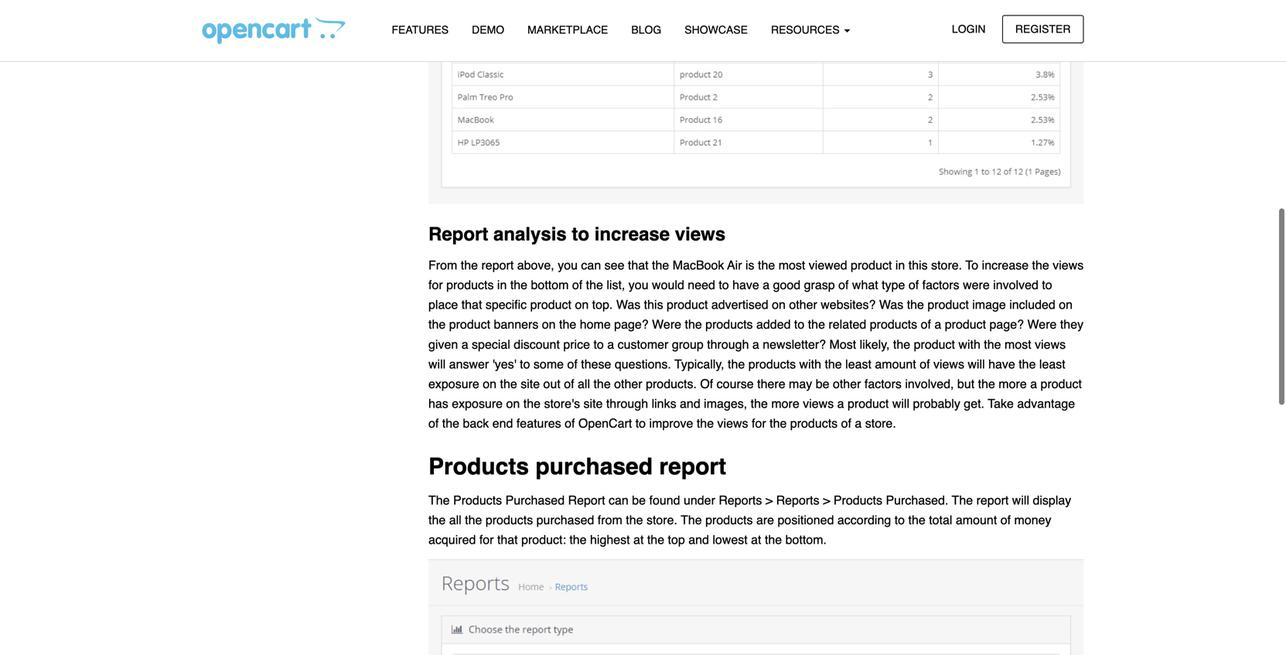 Task type: vqa. For each thing, say whether or not it's contained in the screenshot.
the Start on the right bottom
no



Task type: locate. For each thing, give the bounding box(es) containing it.
> up positioned on the right bottom
[[823, 493, 831, 507]]

0 horizontal spatial at
[[634, 533, 644, 547]]

that left product:
[[497, 533, 518, 547]]

get.
[[964, 397, 985, 411]]

purchased
[[536, 453, 653, 480], [537, 513, 595, 527]]

to left improve
[[636, 416, 646, 431]]

1 vertical spatial increase
[[982, 258, 1029, 272]]

1 vertical spatial purchased
[[537, 513, 595, 527]]

0 horizontal spatial report
[[429, 224, 489, 245]]

1 horizontal spatial more
[[999, 377, 1027, 391]]

1 horizontal spatial for
[[480, 533, 494, 547]]

in up type
[[896, 258, 906, 272]]

0 horizontal spatial page?
[[615, 317, 649, 332]]

newsletter?
[[763, 337, 826, 352]]

1 vertical spatial for
[[752, 416, 767, 431]]

2 vertical spatial report
[[977, 493, 1009, 507]]

bottom.
[[786, 533, 827, 547]]

added
[[757, 317, 791, 332]]

for inside the products purchased report can be found under reports > reports > products purchased. the report will display the all the products purchased from the store. the products are positioned according to the total amount of money acquired for that product: the highest at the top and lowest at the bottom.
[[480, 533, 494, 547]]

1 was from the left
[[617, 298, 641, 312]]

0 vertical spatial have
[[733, 278, 760, 292]]

likely,
[[860, 337, 890, 352]]

report inside from the report above, you can see that the macbook air is the most viewed product in this store. to increase the views for products in the bottom of the list, you would need to have a good grasp of what type of factors were involved to place that specific product on top. was this product advertised on other websites? was the product image included on the product banners on the home page? were the products added to the related products of a product page? were they given a special discount price to a customer group through a newsletter? most likely, the product with the most views will answer 'yes' to some of these questions. typically, the products with the least amount of views will have the least exposure on the site out of all the other products. of course there may be other factors involved, but the more a product has exposure on the store's site through links and images, the more views a product will probably get. take advantage of the back end features of opencart to improve the views for the products of a store.
[[482, 258, 514, 272]]

report for the
[[482, 258, 514, 272]]

was down list, at the left top
[[617, 298, 641, 312]]

0 vertical spatial and
[[680, 397, 701, 411]]

1 vertical spatial and
[[689, 533, 709, 547]]

and inside the products purchased report can be found under reports > reports > products purchased. the report will display the all the products purchased from the store. the products are positioned according to the total amount of money acquired for that product: the highest at the top and lowest at the bottom.
[[689, 533, 709, 547]]

1 horizontal spatial least
[[1040, 357, 1066, 371]]

products up likely, on the right bottom of the page
[[870, 317, 918, 332]]

and right top
[[689, 533, 709, 547]]

be inside from the report above, you can see that the macbook air is the most viewed product in this store. to increase the views for products in the bottom of the list, you would need to have a good grasp of what type of factors were involved to place that specific product on top. was this product advertised on other websites? was the product image included on the product banners on the home page? were the products added to the related products of a product page? were they given a special discount price to a customer group through a newsletter? most likely, the product with the most views will answer 'yes' to some of these questions. typically, the products with the least amount of views will have the least exposure on the site out of all the other products. of course there may be other factors involved, but the more a product has exposure on the store's site through links and images, the more views a product will probably get. take advantage of the back end features of opencart to improve the views for the products of a store.
[[816, 377, 830, 391]]

to down 'purchased.'
[[895, 513, 905, 527]]

1 at from the left
[[634, 533, 644, 547]]

0 vertical spatial report
[[482, 258, 514, 272]]

0 horizontal spatial can
[[581, 258, 601, 272]]

for right acquired
[[480, 533, 494, 547]]

you up bottom
[[558, 258, 578, 272]]

can left see
[[581, 258, 601, 272]]

top
[[668, 533, 685, 547]]

product up special
[[449, 317, 491, 332]]

increase up see
[[595, 224, 670, 245]]

1 vertical spatial that
[[462, 298, 482, 312]]

you right list, at the left top
[[629, 278, 649, 292]]

1 vertical spatial more
[[772, 397, 800, 411]]

the
[[461, 258, 478, 272], [652, 258, 670, 272], [758, 258, 776, 272], [1033, 258, 1050, 272], [511, 278, 528, 292], [586, 278, 603, 292], [907, 298, 925, 312], [429, 317, 446, 332], [559, 317, 577, 332], [685, 317, 702, 332], [808, 317, 826, 332], [894, 337, 911, 352], [984, 337, 1002, 352], [728, 357, 745, 371], [825, 357, 842, 371], [1019, 357, 1036, 371], [500, 377, 517, 391], [594, 377, 611, 391], [979, 377, 996, 391], [524, 397, 541, 411], [751, 397, 768, 411], [442, 416, 460, 431], [697, 416, 714, 431], [770, 416, 787, 431], [429, 513, 446, 527], [465, 513, 482, 527], [626, 513, 643, 527], [909, 513, 926, 527], [570, 533, 587, 547], [648, 533, 665, 547], [765, 533, 782, 547]]

reports up positioned on the right bottom
[[777, 493, 820, 507]]

this down the would
[[644, 298, 664, 312]]

2 were from the left
[[1028, 317, 1057, 332]]

least up the advantage on the right bottom
[[1040, 357, 1066, 371]]

1 vertical spatial can
[[609, 493, 629, 507]]

the up the total
[[952, 493, 974, 507]]

exposure up 'back'
[[452, 397, 503, 411]]

in up specific
[[497, 278, 507, 292]]

0 vertical spatial this
[[909, 258, 928, 272]]

1 vertical spatial through
[[607, 397, 649, 411]]

0 horizontal spatial site
[[521, 377, 540, 391]]

will up "money"
[[1013, 493, 1030, 507]]

1 horizontal spatial site
[[584, 397, 603, 411]]

they
[[1061, 317, 1084, 332]]

1 vertical spatial amount
[[956, 513, 998, 527]]

purchased down opencart
[[536, 453, 653, 480]]

1 horizontal spatial have
[[989, 357, 1016, 371]]

according
[[838, 513, 892, 527]]

products up lowest
[[706, 513, 753, 527]]

need
[[688, 278, 716, 292]]

have
[[733, 278, 760, 292], [989, 357, 1016, 371]]

0 horizontal spatial was
[[617, 298, 641, 312]]

all up acquired
[[449, 513, 462, 527]]

1 horizontal spatial can
[[609, 493, 629, 507]]

0 horizontal spatial the
[[429, 493, 450, 507]]

1 horizontal spatial store.
[[866, 416, 897, 431]]

will up the "but"
[[968, 357, 986, 371]]

increase
[[595, 224, 670, 245], [982, 258, 1029, 272]]

1 vertical spatial store.
[[866, 416, 897, 431]]

0 horizontal spatial in
[[497, 278, 507, 292]]

amount
[[875, 357, 917, 371], [956, 513, 998, 527]]

1 vertical spatial report
[[660, 453, 727, 480]]

0 vertical spatial through
[[707, 337, 749, 352]]

0 horizontal spatial store.
[[647, 513, 678, 527]]

2 horizontal spatial that
[[628, 258, 649, 272]]

course
[[717, 377, 754, 391]]

0 horizontal spatial report
[[482, 258, 514, 272]]

are
[[757, 513, 775, 527]]

views
[[675, 224, 726, 245], [1053, 258, 1084, 272], [1035, 337, 1066, 352], [934, 357, 965, 371], [803, 397, 834, 411], [718, 416, 749, 431]]

with
[[959, 337, 981, 352], [800, 357, 822, 371]]

products
[[447, 278, 494, 292], [706, 317, 753, 332], [870, 317, 918, 332], [749, 357, 796, 371], [791, 416, 838, 431], [486, 513, 533, 527], [706, 513, 753, 527]]

2 vertical spatial that
[[497, 533, 518, 547]]

amount right the total
[[956, 513, 998, 527]]

most
[[779, 258, 806, 272], [1005, 337, 1032, 352]]

1 horizontal spatial in
[[896, 258, 906, 272]]

exposure
[[429, 377, 480, 391], [452, 397, 503, 411]]

and down of
[[680, 397, 701, 411]]

and
[[680, 397, 701, 411], [689, 533, 709, 547]]

reports up the are
[[719, 493, 762, 507]]

0 vertical spatial all
[[578, 377, 590, 391]]

amount down likely, on the right bottom of the page
[[875, 357, 917, 371]]

will
[[429, 357, 446, 371], [968, 357, 986, 371], [893, 397, 910, 411], [1013, 493, 1030, 507]]

increase up involved
[[982, 258, 1029, 272]]

0 horizontal spatial reports
[[719, 493, 762, 507]]

report inside the products purchased report can be found under reports > reports > products purchased. the report will display the all the products purchased from the store. the products are positioned according to the total amount of money acquired for that product: the highest at the top and lowest at the bottom.
[[568, 493, 606, 507]]

1 horizontal spatial increase
[[982, 258, 1029, 272]]

report for purchased
[[660, 453, 727, 480]]

1 horizontal spatial at
[[751, 533, 762, 547]]

that right place
[[462, 298, 482, 312]]

amount inside the products purchased report can be found under reports > reports > products purchased. the report will display the all the products purchased from the store. the products are positioned according to the total amount of money acquired for that product: the highest at the top and lowest at the bottom.
[[956, 513, 998, 527]]

0 horizontal spatial through
[[607, 397, 649, 411]]

demo
[[472, 24, 505, 36]]

more down there
[[772, 397, 800, 411]]

0 horizontal spatial most
[[779, 258, 806, 272]]

involved
[[994, 278, 1039, 292]]

group
[[672, 337, 704, 352]]

to right 'yes'
[[520, 357, 530, 371]]

acquired
[[429, 533, 476, 547]]

1 horizontal spatial amount
[[956, 513, 998, 527]]

0 horizontal spatial >
[[766, 493, 773, 507]]

have down is
[[733, 278, 760, 292]]

for down there
[[752, 416, 767, 431]]

1 horizontal spatial you
[[629, 278, 649, 292]]

with up may
[[800, 357, 822, 371]]

other down grasp
[[790, 298, 818, 312]]

1 horizontal spatial all
[[578, 377, 590, 391]]

1 horizontal spatial reports
[[777, 493, 820, 507]]

will down involved,
[[893, 397, 910, 411]]

factors left 'were'
[[923, 278, 960, 292]]

viewed
[[809, 258, 848, 272]]

2 horizontal spatial report
[[977, 493, 1009, 507]]

take
[[988, 397, 1014, 411]]

1 horizontal spatial that
[[497, 533, 518, 547]]

0 horizontal spatial with
[[800, 357, 822, 371]]

0 vertical spatial for
[[429, 278, 443, 292]]

1 vertical spatial all
[[449, 513, 462, 527]]

from
[[429, 258, 458, 272]]

that inside the products purchased report can be found under reports > reports > products purchased. the report will display the all the products purchased from the store. the products are positioned according to the total amount of money acquired for that product: the highest at the top and lowest at the bottom.
[[497, 533, 518, 547]]

1 vertical spatial have
[[989, 357, 1016, 371]]

purchased up product:
[[537, 513, 595, 527]]

site up opencart
[[584, 397, 603, 411]]

1 horizontal spatial report
[[568, 493, 606, 507]]

at
[[634, 533, 644, 547], [751, 533, 762, 547]]

1 least from the left
[[846, 357, 872, 371]]

store. inside the products purchased report can be found under reports > reports > products purchased. the report will display the all the products purchased from the store. the products are positioned according to the total amount of money acquired for that product: the highest at the top and lowest at the bottom.
[[647, 513, 678, 527]]

on
[[575, 298, 589, 312], [772, 298, 786, 312], [1060, 298, 1073, 312], [542, 317, 556, 332], [483, 377, 497, 391], [506, 397, 520, 411]]

0 vertical spatial you
[[558, 258, 578, 272]]

the
[[429, 493, 450, 507], [952, 493, 974, 507], [681, 513, 702, 527]]

blog link
[[620, 16, 673, 43]]

links
[[652, 397, 677, 411]]

0 horizontal spatial have
[[733, 278, 760, 292]]

page? up customer
[[615, 317, 649, 332]]

with up the "but"
[[959, 337, 981, 352]]

products down advertised
[[706, 317, 753, 332]]

were up group
[[652, 317, 682, 332]]

0 vertical spatial store.
[[932, 258, 963, 272]]

a
[[763, 278, 770, 292], [935, 317, 942, 332], [462, 337, 469, 352], [608, 337, 614, 352], [753, 337, 760, 352], [1031, 377, 1038, 391], [838, 397, 845, 411], [855, 416, 862, 431]]

most up good
[[779, 258, 806, 272]]

site
[[521, 377, 540, 391], [584, 397, 603, 411]]

0 vertical spatial amount
[[875, 357, 917, 371]]

products purchased report
[[429, 453, 727, 480]]

end
[[493, 416, 513, 431]]

that right see
[[628, 258, 649, 272]]

exposure down answer
[[429, 377, 480, 391]]

1 horizontal spatial were
[[1028, 317, 1057, 332]]

of
[[573, 278, 583, 292], [839, 278, 849, 292], [909, 278, 919, 292], [921, 317, 932, 332], [568, 357, 578, 371], [920, 357, 931, 371], [564, 377, 575, 391], [429, 416, 439, 431], [565, 416, 575, 431], [842, 416, 852, 431], [1001, 513, 1011, 527]]

all down the "these"
[[578, 377, 590, 391]]

product down likely, on the right bottom of the page
[[848, 397, 889, 411]]

banners
[[494, 317, 539, 332]]

typically,
[[675, 357, 725, 371]]

grasp
[[804, 278, 835, 292]]

other down questions.
[[615, 377, 643, 391]]

products down 'back'
[[429, 453, 529, 480]]

page? down image
[[990, 317, 1025, 332]]

above,
[[517, 258, 555, 272]]

on up discount
[[542, 317, 556, 332]]

1 reports from the left
[[719, 493, 762, 507]]

back
[[463, 416, 489, 431]]

page?
[[615, 317, 649, 332], [990, 317, 1025, 332]]

other
[[790, 298, 818, 312], [615, 377, 643, 391], [833, 377, 862, 391]]

at right highest
[[634, 533, 644, 547]]

for
[[429, 278, 443, 292], [752, 416, 767, 431], [480, 533, 494, 547]]

to up newsletter?
[[795, 317, 805, 332]]

least down most
[[846, 357, 872, 371]]

to inside the products purchased report can be found under reports > reports > products purchased. the report will display the all the products purchased from the store. the products are positioned according to the total amount of money acquired for that product: the highest at the top and lowest at the bottom.
[[895, 513, 905, 527]]

price
[[564, 337, 590, 352]]

1 vertical spatial report
[[568, 493, 606, 507]]

on left top.
[[575, 298, 589, 312]]

will down given
[[429, 357, 446, 371]]

1 vertical spatial you
[[629, 278, 649, 292]]

1 horizontal spatial factors
[[923, 278, 960, 292]]

at down the are
[[751, 533, 762, 547]]

on down 'yes'
[[483, 377, 497, 391]]

0 horizontal spatial all
[[449, 513, 462, 527]]

1 horizontal spatial was
[[880, 298, 904, 312]]

report
[[429, 224, 489, 245], [568, 493, 606, 507]]

can inside the products purchased report can be found under reports > reports > products purchased. the report will display the all the products purchased from the store. the products are positioned according to the total amount of money acquired for that product: the highest at the top and lowest at the bottom.
[[609, 493, 629, 507]]

1 horizontal spatial report
[[660, 453, 727, 480]]

0 horizontal spatial you
[[558, 258, 578, 272]]

reports
[[719, 493, 762, 507], [777, 493, 820, 507]]

>
[[766, 493, 773, 507], [823, 493, 831, 507]]

you
[[558, 258, 578, 272], [629, 278, 649, 292]]

1 vertical spatial with
[[800, 357, 822, 371]]

was down type
[[880, 298, 904, 312]]

> up the are
[[766, 493, 773, 507]]

more up the take
[[999, 377, 1027, 391]]

can
[[581, 258, 601, 272], [609, 493, 629, 507]]

can up from
[[609, 493, 629, 507]]

to
[[966, 258, 979, 272]]

factors down likely, on the right bottom of the page
[[865, 377, 902, 391]]

1 vertical spatial in
[[497, 278, 507, 292]]

report left above,
[[482, 258, 514, 272]]

0 horizontal spatial for
[[429, 278, 443, 292]]

register
[[1016, 23, 1071, 35]]

report up the under
[[660, 453, 727, 480]]

analysis
[[494, 224, 567, 245]]

was
[[617, 298, 641, 312], [880, 298, 904, 312]]

products up there
[[749, 357, 796, 371]]

0 horizontal spatial that
[[462, 298, 482, 312]]

that
[[628, 258, 649, 272], [462, 298, 482, 312], [497, 533, 518, 547]]

1 were from the left
[[652, 317, 682, 332]]

under
[[684, 493, 716, 507]]

0 vertical spatial in
[[896, 258, 906, 272]]

1 horizontal spatial this
[[909, 258, 928, 272]]

0 vertical spatial factors
[[923, 278, 960, 292]]

0 vertical spatial that
[[628, 258, 649, 272]]

included
[[1010, 298, 1056, 312]]

1 horizontal spatial be
[[816, 377, 830, 391]]

most down "included" in the top right of the page
[[1005, 337, 1032, 352]]

store.
[[932, 258, 963, 272], [866, 416, 897, 431], [647, 513, 678, 527]]

all inside from the report above, you can see that the macbook air is the most viewed product in this store. to increase the views for products in the bottom of the list, you would need to have a good grasp of what type of factors were involved to place that specific product on top. was this product advertised on other websites? was the product image included on the product banners on the home page? were the products added to the related products of a product page? were they given a special discount price to a customer group through a newsletter? most likely, the product with the most views will answer 'yes' to some of these questions. typically, the products with the least amount of views will have the least exposure on the site out of all the other products. of course there may be other factors involved, but the more a product has exposure on the store's site through links and images, the more views a product will probably get. take advantage of the back end features of opencart to improve the views for the products of a store.
[[578, 377, 590, 391]]

0 vertical spatial increase
[[595, 224, 670, 245]]

to up the "these"
[[594, 337, 604, 352]]

through up opencart
[[607, 397, 649, 411]]

1 page? from the left
[[615, 317, 649, 332]]

0 horizontal spatial more
[[772, 397, 800, 411]]

features
[[517, 416, 562, 431]]

the down the under
[[681, 513, 702, 527]]

1 horizontal spatial >
[[823, 493, 831, 507]]

0 vertical spatial be
[[816, 377, 830, 391]]

other down most
[[833, 377, 862, 391]]

more
[[999, 377, 1027, 391], [772, 397, 800, 411]]

site left out
[[521, 377, 540, 391]]

2 was from the left
[[880, 298, 904, 312]]

upgrading
[[218, 26, 275, 41]]

2 horizontal spatial for
[[752, 416, 767, 431]]

be left found
[[632, 493, 646, 507]]

product:
[[522, 533, 566, 547]]

product down image
[[945, 317, 987, 332]]

resources
[[771, 24, 843, 36]]

1 vertical spatial most
[[1005, 337, 1032, 352]]

2 at from the left
[[751, 533, 762, 547]]

0 horizontal spatial be
[[632, 493, 646, 507]]

products
[[429, 453, 529, 480], [453, 493, 502, 507], [834, 493, 883, 507]]

2 vertical spatial for
[[480, 533, 494, 547]]

through
[[707, 337, 749, 352], [607, 397, 649, 411]]

1 vertical spatial factors
[[865, 377, 902, 391]]

have up the take
[[989, 357, 1016, 371]]

report left display
[[977, 493, 1009, 507]]

out
[[544, 377, 561, 391]]

this left to
[[909, 258, 928, 272]]



Task type: describe. For each thing, give the bounding box(es) containing it.
product up the advantage on the right bottom
[[1041, 377, 1082, 391]]

2 horizontal spatial the
[[952, 493, 974, 507]]

of inside the products purchased report can be found under reports > reports > products purchased. the report will display the all the products purchased from the store. the products are positioned according to the total amount of money acquired for that product: the highest at the top and lowest at the bottom.
[[1001, 513, 1011, 527]]

0 vertical spatial most
[[779, 258, 806, 272]]

0 horizontal spatial other
[[615, 377, 643, 391]]

views up "included" in the top right of the page
[[1053, 258, 1084, 272]]

upgrading link
[[202, 20, 405, 47]]

increase inside from the report above, you can see that the macbook air is the most viewed product in this store. to increase the views for products in the bottom of the list, you would need to have a good grasp of what type of factors were involved to place that specific product on top. was this product advertised on other websites? was the product image included on the product banners on the home page? were the products added to the related products of a product page? were they given a special discount price to a customer group through a newsletter? most likely, the product with the most views will answer 'yes' to some of these questions. typically, the products with the least amount of views will have the least exposure on the site out of all the other products. of course there may be other factors involved, but the more a product has exposure on the store's site through links and images, the more views a product will probably get. take advantage of the back end features of opencart to improve the views for the products of a store.
[[982, 258, 1029, 272]]

amount inside from the report above, you can see that the macbook air is the most viewed product in this store. to increase the views for products in the bottom of the list, you would need to have a good grasp of what type of factors were involved to place that specific product on top. was this product advertised on other websites? was the product image included on the product banners on the home page? were the products added to the related products of a product page? were they given a special discount price to a customer group through a newsletter? most likely, the product with the most views will answer 'yes' to some of these questions. typically, the products with the least amount of views will have the least exposure on the site out of all the other products. of course there may be other factors involved, but the more a product has exposure on the store's site through links and images, the more views a product will probably get. take advantage of the back end features of opencart to improve the views for the products of a store.
[[875, 357, 917, 371]]

display
[[1033, 493, 1072, 507]]

products up "according"
[[834, 493, 883, 507]]

can inside from the report above, you can see that the macbook air is the most viewed product in this store. to increase the views for products in the bottom of the list, you would need to have a good grasp of what type of factors were involved to place that specific product on top. was this product advertised on other websites? was the product image included on the product banners on the home page? were the products added to the related products of a product page? were they given a special discount price to a customer group through a newsletter? most likely, the product with the most views will answer 'yes' to some of these questions. typically, the products with the least amount of views will have the least exposure on the site out of all the other products. of course there may be other factors involved, but the more a product has exposure on the store's site through links and images, the more views a product will probably get. take advantage of the back end features of opencart to improve the views for the products of a store.
[[581, 258, 601, 272]]

0 vertical spatial site
[[521, 377, 540, 391]]

list,
[[607, 278, 625, 292]]

on up added
[[772, 298, 786, 312]]

views up macbook
[[675, 224, 726, 245]]

'yes'
[[493, 357, 517, 371]]

found
[[650, 493, 681, 507]]

websites?
[[821, 298, 876, 312]]

0 horizontal spatial this
[[644, 298, 664, 312]]

purchased inside the products purchased report can be found under reports > reports > products purchased. the report will display the all the products purchased from the store. the products are positioned according to the total amount of money acquired for that product: the highest at the top and lowest at the bottom.
[[537, 513, 595, 527]]

purchased
[[506, 493, 565, 507]]

see
[[605, 258, 625, 272]]

1 vertical spatial exposure
[[452, 397, 503, 411]]

product up what
[[851, 258, 893, 272]]

customer
[[618, 337, 669, 352]]

image
[[973, 298, 1007, 312]]

macbook
[[673, 258, 725, 272]]

1 horizontal spatial other
[[790, 298, 818, 312]]

product down bottom
[[531, 298, 572, 312]]

to right need
[[719, 278, 729, 292]]

resources link
[[760, 16, 862, 43]]

some
[[534, 357, 564, 371]]

opencart
[[579, 416, 632, 431]]

is
[[746, 258, 755, 272]]

good
[[773, 278, 801, 292]]

register link
[[1003, 15, 1084, 43]]

most
[[830, 337, 857, 352]]

features link
[[380, 16, 461, 43]]

1 horizontal spatial most
[[1005, 337, 1032, 352]]

questions.
[[615, 357, 672, 371]]

answer
[[449, 357, 489, 371]]

improve
[[650, 416, 694, 431]]

marketplace
[[528, 24, 609, 36]]

but
[[958, 377, 975, 391]]

views down may
[[803, 397, 834, 411]]

purchased.
[[886, 493, 949, 507]]

products down may
[[791, 416, 838, 431]]

features
[[392, 24, 449, 36]]

2 > from the left
[[823, 493, 831, 507]]

0 vertical spatial with
[[959, 337, 981, 352]]

lowest
[[713, 533, 748, 547]]

admin products purchased report image
[[429, 559, 1084, 655]]

1 > from the left
[[766, 493, 773, 507]]

0 vertical spatial report
[[429, 224, 489, 245]]

products up acquired
[[453, 493, 502, 507]]

product down need
[[667, 298, 708, 312]]

2 least from the left
[[1040, 357, 1066, 371]]

these
[[581, 357, 612, 371]]

1 horizontal spatial the
[[681, 513, 702, 527]]

money
[[1015, 513, 1052, 527]]

to right analysis
[[572, 224, 590, 245]]

0 horizontal spatial increase
[[595, 224, 670, 245]]

0 vertical spatial more
[[999, 377, 1027, 391]]

given
[[429, 337, 458, 352]]

store's
[[544, 397, 580, 411]]

of
[[701, 377, 714, 391]]

would
[[652, 278, 685, 292]]

and inside from the report above, you can see that the macbook air is the most viewed product in this store. to increase the views for products in the bottom of the list, you would need to have a good grasp of what type of factors were involved to place that specific product on top. was this product advertised on other websites? was the product image included on the product banners on the home page? were the products added to the related products of a product page? were they given a special discount price to a customer group through a newsletter? most likely, the product with the most views will answer 'yes' to some of these questions. typically, the products with the least amount of views will have the least exposure on the site out of all the other products. of course there may be other factors involved, but the more a product has exposure on the store's site through links and images, the more views a product will probably get. take advantage of the back end features of opencart to improve the views for the products of a store.
[[680, 397, 701, 411]]

1 horizontal spatial through
[[707, 337, 749, 352]]

product up involved,
[[914, 337, 956, 352]]

0 vertical spatial purchased
[[536, 453, 653, 480]]

positioned
[[778, 513, 834, 527]]

be inside the products purchased report can be found under reports > reports > products purchased. the report will display the all the products purchased from the store. the products are positioned according to the total amount of money acquired for that product: the highest at the top and lowest at the bottom.
[[632, 493, 646, 507]]

2 horizontal spatial other
[[833, 377, 862, 391]]

marketplace link
[[516, 16, 620, 43]]

discount
[[514, 337, 560, 352]]

there
[[758, 377, 786, 391]]

home
[[580, 317, 611, 332]]

admin products viewed report image
[[429, 0, 1084, 204]]

involved,
[[906, 377, 954, 391]]

advantage
[[1018, 397, 1076, 411]]

type
[[882, 278, 906, 292]]

on up end
[[506, 397, 520, 411]]

special
[[472, 337, 511, 352]]

product down 'were'
[[928, 298, 969, 312]]

login link
[[939, 15, 999, 43]]

what
[[853, 278, 879, 292]]

login
[[952, 23, 986, 35]]

views down images,
[[718, 416, 749, 431]]

views down they
[[1035, 337, 1066, 352]]

report analysis to increase views
[[429, 224, 726, 245]]

0 vertical spatial exposure
[[429, 377, 480, 391]]

air
[[728, 258, 742, 272]]

views up the "but"
[[934, 357, 965, 371]]

all inside the products purchased report can be found under reports > reports > products purchased. the report will display the all the products purchased from the store. the products are positioned according to the total amount of money acquired for that product: the highest at the top and lowest at the bottom.
[[449, 513, 462, 527]]

products down purchased
[[486, 513, 533, 527]]

will inside the products purchased report can be found under reports > reports > products purchased. the report will display the all the products purchased from the store. the products are positioned according to the total amount of money acquired for that product: the highest at the top and lowest at the bottom.
[[1013, 493, 1030, 507]]

report inside the products purchased report can be found under reports > reports > products purchased. the report will display the all the products purchased from the store. the products are positioned according to the total amount of money acquired for that product: the highest at the top and lowest at the bottom.
[[977, 493, 1009, 507]]

may
[[789, 377, 813, 391]]

specific
[[486, 298, 527, 312]]

opencart - open source shopping cart solution image
[[202, 16, 345, 44]]

showcase
[[685, 24, 748, 36]]

2 horizontal spatial store.
[[932, 258, 963, 272]]

related
[[829, 317, 867, 332]]

has
[[429, 397, 449, 411]]

products up place
[[447, 278, 494, 292]]

from
[[598, 513, 623, 527]]

showcase link
[[673, 16, 760, 43]]

2 page? from the left
[[990, 317, 1025, 332]]

demo link
[[461, 16, 516, 43]]

advertised
[[712, 298, 769, 312]]

blog
[[632, 24, 662, 36]]

on up they
[[1060, 298, 1073, 312]]

place
[[429, 298, 458, 312]]

products.
[[646, 377, 697, 391]]

0 horizontal spatial factors
[[865, 377, 902, 391]]

probably
[[913, 397, 961, 411]]

1 vertical spatial site
[[584, 397, 603, 411]]

images,
[[704, 397, 748, 411]]

to up "included" in the top right of the page
[[1043, 278, 1053, 292]]

2 reports from the left
[[777, 493, 820, 507]]

from the report above, you can see that the macbook air is the most viewed product in this store. to increase the views for products in the bottom of the list, you would need to have a good grasp of what type of factors were involved to place that specific product on top. was this product advertised on other websites? was the product image included on the product banners on the home page? were the products added to the related products of a product page? were they given a special discount price to a customer group through a newsletter? most likely, the product with the most views will answer 'yes' to some of these questions. typically, the products with the least amount of views will have the least exposure on the site out of all the other products. of course there may be other factors involved, but the more a product has exposure on the store's site through links and images, the more views a product will probably get. take advantage of the back end features of opencart to improve the views for the products of a store.
[[429, 258, 1084, 431]]

highest
[[590, 533, 630, 547]]

were
[[963, 278, 990, 292]]

bottom
[[531, 278, 569, 292]]

the products purchased report can be found under reports > reports > products purchased. the report will display the all the products purchased from the store. the products are positioned according to the total amount of money acquired for that product: the highest at the top and lowest at the bottom.
[[429, 493, 1072, 547]]

total
[[929, 513, 953, 527]]



